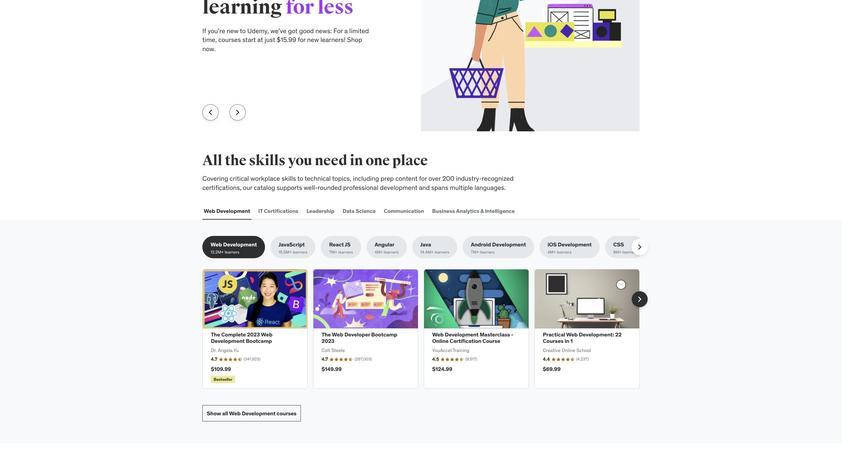 Task type: vqa. For each thing, say whether or not it's contained in the screenshot.
Courses's IN
yes



Task type: describe. For each thing, give the bounding box(es) containing it.
data science button
[[341, 203, 377, 219]]

development inside "the complete 2023 web development bootcamp"
[[211, 338, 245, 345]]

web inside practical web development: 22 courses in 1
[[567, 331, 578, 338]]

development for web development masterclass - online certification course
[[445, 331, 479, 338]]

our
[[243, 183, 252, 192]]

all
[[222, 410, 228, 417]]

topic filters element
[[203, 236, 648, 259]]

the web developer bootcamp 2023
[[322, 331, 398, 345]]

certifications
[[264, 208, 299, 214]]

a
[[345, 27, 348, 35]]

communication button
[[383, 203, 426, 219]]

prep
[[381, 174, 394, 183]]

next image for topic filters element
[[635, 242, 645, 253]]

time,
[[203, 36, 217, 44]]

recognized
[[482, 174, 514, 183]]

web development button
[[203, 203, 252, 219]]

9m+
[[614, 249, 622, 255]]

web development masterclass - online certification course
[[432, 331, 514, 345]]

learners inside javascript 15.5m+ learners
[[293, 249, 308, 255]]

12.2m+
[[211, 249, 224, 255]]

you're
[[208, 27, 225, 35]]

leadership button
[[305, 203, 336, 219]]

7m+ for react js
[[329, 249, 337, 255]]

now.
[[203, 45, 216, 53]]

covering critical workplace skills to technical topics, including prep content for over 200 industry-recognized certifications, our catalog supports well-rounded professional development and spans multiple languages.
[[203, 174, 514, 192]]

shop
[[347, 36, 362, 44]]

for inside if you're new to udemy, we've got good news: for a limited time, courses start at just $15.99 for new learners! shop now.
[[298, 36, 306, 44]]

to inside covering critical workplace skills to technical topics, including prep content for over 200 industry-recognized certifications, our catalog supports well-rounded professional development and spans multiple languages.
[[298, 174, 303, 183]]

just
[[265, 36, 275, 44]]

show
[[207, 410, 221, 417]]

javascript
[[279, 241, 305, 248]]

you
[[288, 152, 312, 169]]

over
[[429, 174, 441, 183]]

good
[[299, 27, 314, 35]]

14.4m+
[[421, 249, 434, 255]]

got
[[288, 27, 298, 35]]

carousel element
[[203, 269, 648, 389]]

for
[[334, 27, 343, 35]]

at
[[258, 36, 263, 44]]

complete
[[221, 331, 246, 338]]

ios development 4m+ learners
[[548, 241, 592, 255]]

courses inside if you're new to udemy, we've got good news: for a limited time, courses start at just $15.99 for new learners! shop now.
[[218, 36, 241, 44]]

need
[[315, 152, 347, 169]]

supports
[[277, 183, 302, 192]]

intelligence
[[485, 208, 515, 214]]

courses
[[543, 338, 564, 345]]

place
[[393, 152, 428, 169]]

learners inside ios development 4m+ learners
[[557, 249, 572, 255]]

4m+ inside angular 4m+ learners
[[375, 249, 383, 255]]

web inside 'link'
[[229, 410, 241, 417]]

7m+ for android development
[[471, 249, 479, 255]]

the complete 2023 web development bootcamp
[[211, 331, 273, 345]]

certification
[[450, 338, 482, 345]]

analytics
[[456, 208, 480, 214]]

web inside web development 12.2m+ learners
[[211, 241, 222, 248]]

start
[[243, 36, 256, 44]]

if you're new to udemy, we've got good news: for a limited time, courses start at just $15.99 for new learners! shop now.
[[203, 27, 369, 53]]

previous image
[[205, 107, 216, 118]]

science
[[356, 208, 376, 214]]

1 horizontal spatial new
[[307, 36, 319, 44]]

covering
[[203, 174, 228, 183]]

skills inside covering critical workplace skills to technical topics, including prep content for over 200 industry-recognized certifications, our catalog supports well-rounded professional development and spans multiple languages.
[[282, 174, 296, 183]]

it certifications button
[[257, 203, 300, 219]]

-
[[511, 331, 514, 338]]

in for courses
[[565, 338, 570, 345]]

css
[[614, 241, 624, 248]]

java
[[421, 241, 431, 248]]

learners inside css 9m+ learners
[[623, 249, 638, 255]]

web inside "the complete 2023 web development bootcamp"
[[261, 331, 273, 338]]

development for ios development 4m+ learners
[[558, 241, 592, 248]]

all the skills you need in one place
[[203, 152, 428, 169]]

rounded
[[318, 183, 342, 192]]

news:
[[316, 27, 332, 35]]

we've
[[271, 27, 287, 35]]

web development 12.2m+ learners
[[211, 241, 257, 255]]

the web developer bootcamp 2023 link
[[322, 331, 398, 345]]

2023 inside the web developer bootcamp 2023
[[322, 338, 335, 345]]

android development 7m+ learners
[[471, 241, 526, 255]]

practical
[[543, 331, 566, 338]]

angular 4m+ learners
[[375, 241, 399, 255]]

languages.
[[475, 183, 506, 192]]

15.5m+
[[279, 249, 292, 255]]

critical
[[230, 174, 249, 183]]

ios
[[548, 241, 557, 248]]

learners!
[[321, 36, 346, 44]]

the for development
[[211, 331, 220, 338]]



Task type: locate. For each thing, give the bounding box(es) containing it.
0 vertical spatial for
[[298, 36, 306, 44]]

0 horizontal spatial 2023
[[247, 331, 260, 338]]

bootcamp
[[371, 331, 398, 338], [246, 338, 272, 345]]

6 learners from the left
[[480, 249, 495, 255]]

1 horizontal spatial the
[[322, 331, 331, 338]]

7m+ down android
[[471, 249, 479, 255]]

1 horizontal spatial 7m+
[[471, 249, 479, 255]]

2023 inside "the complete 2023 web development bootcamp"
[[247, 331, 260, 338]]

learners inside "react js 7m+ learners"
[[338, 249, 353, 255]]

development for web development
[[216, 208, 250, 214]]

react js 7m+ learners
[[329, 241, 353, 255]]

1 4m+ from the left
[[375, 249, 383, 255]]

data science
[[343, 208, 376, 214]]

in inside practical web development: 22 courses in 1
[[565, 338, 570, 345]]

web right complete
[[261, 331, 273, 338]]

0 vertical spatial courses
[[218, 36, 241, 44]]

development for android development 7m+ learners
[[492, 241, 526, 248]]

200
[[443, 174, 455, 183]]

0 vertical spatial in
[[350, 152, 363, 169]]

&
[[481, 208, 484, 214]]

web left certification
[[432, 331, 444, 338]]

the for 2023
[[322, 331, 331, 338]]

bootcamp inside "the complete 2023 web development bootcamp"
[[246, 338, 272, 345]]

business analytics & intelligence button
[[431, 203, 516, 219]]

skills up workplace
[[249, 152, 286, 169]]

business
[[432, 208, 455, 214]]

web right practical
[[567, 331, 578, 338]]

in left 1
[[565, 338, 570, 345]]

1 7m+ from the left
[[329, 249, 337, 255]]

7m+ inside "react js 7m+ learners"
[[329, 249, 337, 255]]

1 next image from the top
[[635, 242, 645, 253]]

skills up 'supports'
[[282, 174, 296, 183]]

2023
[[247, 331, 260, 338], [322, 338, 335, 345]]

development inside android development 7m+ learners
[[492, 241, 526, 248]]

web up 12.2m+
[[211, 241, 222, 248]]

1 vertical spatial new
[[307, 36, 319, 44]]

for inside covering critical workplace skills to technical topics, including prep content for over 200 industry-recognized certifications, our catalog supports well-rounded professional development and spans multiple languages.
[[419, 174, 427, 183]]

spans
[[432, 183, 449, 192]]

web inside button
[[204, 208, 215, 214]]

workplace
[[251, 174, 280, 183]]

7 learners from the left
[[557, 249, 572, 255]]

limited
[[349, 27, 369, 35]]

learners inside web development 12.2m+ learners
[[225, 249, 240, 255]]

0 horizontal spatial 7m+
[[329, 249, 337, 255]]

next image for carousel "element"
[[635, 294, 645, 305]]

well-
[[304, 183, 318, 192]]

next image inside topic filters element
[[635, 242, 645, 253]]

the complete 2023 web development bootcamp link
[[211, 331, 273, 345]]

new
[[227, 27, 239, 35], [307, 36, 319, 44]]

including
[[353, 174, 379, 183]]

technical
[[305, 174, 331, 183]]

8 learners from the left
[[623, 249, 638, 255]]

development for web development 12.2m+ learners
[[223, 241, 257, 248]]

0 horizontal spatial 4m+
[[375, 249, 383, 255]]

2 4m+ from the left
[[548, 249, 556, 255]]

bootcamp inside the web developer bootcamp 2023
[[371, 331, 398, 338]]

one
[[366, 152, 390, 169]]

for down the good
[[298, 36, 306, 44]]

2 7m+ from the left
[[471, 249, 479, 255]]

1 learners from the left
[[225, 249, 240, 255]]

web down certifications, at the left top of page
[[204, 208, 215, 214]]

web
[[204, 208, 215, 214], [211, 241, 222, 248], [261, 331, 273, 338], [332, 331, 344, 338], [432, 331, 444, 338], [567, 331, 578, 338], [229, 410, 241, 417]]

0 horizontal spatial bootcamp
[[246, 338, 272, 345]]

development inside web development 12.2m+ learners
[[223, 241, 257, 248]]

0 horizontal spatial the
[[211, 331, 220, 338]]

learners inside angular 4m+ learners
[[384, 249, 399, 255]]

1 horizontal spatial to
[[298, 174, 303, 183]]

practical web development: 22 courses in 1 link
[[543, 331, 622, 345]]

1 vertical spatial to
[[298, 174, 303, 183]]

courses inside 'link'
[[277, 410, 297, 417]]

development
[[216, 208, 250, 214], [223, 241, 257, 248], [492, 241, 526, 248], [558, 241, 592, 248], [445, 331, 479, 338], [211, 338, 245, 345], [242, 410, 276, 417]]

course
[[483, 338, 501, 345]]

the left the developer
[[322, 331, 331, 338]]

learners inside java 14.4m+ learners
[[435, 249, 449, 255]]

1 horizontal spatial in
[[565, 338, 570, 345]]

professional
[[343, 183, 379, 192]]

data
[[343, 208, 355, 214]]

7m+ down react
[[329, 249, 337, 255]]

next image inside carousel "element"
[[635, 294, 645, 305]]

angular
[[375, 241, 395, 248]]

7m+ inside android development 7m+ learners
[[471, 249, 479, 255]]

for
[[298, 36, 306, 44], [419, 174, 427, 183]]

1 vertical spatial in
[[565, 338, 570, 345]]

new right "you're"
[[227, 27, 239, 35]]

java 14.4m+ learners
[[421, 241, 449, 255]]

to inside if you're new to udemy, we've got good news: for a limited time, courses start at just $15.99 for new learners! shop now.
[[240, 27, 246, 35]]

to up 'supports'
[[298, 174, 303, 183]]

the inside the web developer bootcamp 2023
[[322, 331, 331, 338]]

masterclass
[[480, 331, 510, 338]]

5 learners from the left
[[435, 249, 449, 255]]

web inside web development masterclass - online certification course
[[432, 331, 444, 338]]

all
[[203, 152, 222, 169]]

2023 left the developer
[[322, 338, 335, 345]]

industry-
[[456, 174, 482, 183]]

new down the good
[[307, 36, 319, 44]]

content
[[396, 174, 418, 183]]

0 vertical spatial next image
[[635, 242, 645, 253]]

3 learners from the left
[[338, 249, 353, 255]]

in up the including
[[350, 152, 363, 169]]

learners
[[225, 249, 240, 255], [293, 249, 308, 255], [338, 249, 353, 255], [384, 249, 399, 255], [435, 249, 449, 255], [480, 249, 495, 255], [557, 249, 572, 255], [623, 249, 638, 255]]

to
[[240, 27, 246, 35], [298, 174, 303, 183]]

development:
[[579, 331, 614, 338]]

0 horizontal spatial new
[[227, 27, 239, 35]]

udemy,
[[247, 27, 269, 35]]

web development masterclass - online certification course link
[[432, 331, 514, 345]]

1 horizontal spatial courses
[[277, 410, 297, 417]]

web left the developer
[[332, 331, 344, 338]]

1
[[571, 338, 573, 345]]

learners inside android development 7m+ learners
[[480, 249, 495, 255]]

skills
[[249, 152, 286, 169], [282, 174, 296, 183]]

4m+ down angular
[[375, 249, 383, 255]]

the
[[225, 152, 246, 169]]

web development
[[204, 208, 250, 214]]

android
[[471, 241, 491, 248]]

1 horizontal spatial 2023
[[322, 338, 335, 345]]

if
[[203, 27, 206, 35]]

2 next image from the top
[[635, 294, 645, 305]]

4m+ down ios
[[548, 249, 556, 255]]

0 horizontal spatial for
[[298, 36, 306, 44]]

css 9m+ learners
[[614, 241, 638, 255]]

leadership
[[307, 208, 335, 214]]

it
[[258, 208, 263, 214]]

1 vertical spatial skills
[[282, 174, 296, 183]]

the left complete
[[211, 331, 220, 338]]

business analytics & intelligence
[[432, 208, 515, 214]]

online
[[432, 338, 449, 345]]

it certifications
[[258, 208, 299, 214]]

in for need
[[350, 152, 363, 169]]

in
[[350, 152, 363, 169], [565, 338, 570, 345]]

1 vertical spatial courses
[[277, 410, 297, 417]]

development inside 'link'
[[242, 410, 276, 417]]

catalog
[[254, 183, 275, 192]]

development inside button
[[216, 208, 250, 214]]

react
[[329, 241, 344, 248]]

js
[[345, 241, 351, 248]]

4m+ inside ios development 4m+ learners
[[548, 249, 556, 255]]

4 learners from the left
[[384, 249, 399, 255]]

1 horizontal spatial for
[[419, 174, 427, 183]]

$15.99
[[277, 36, 296, 44]]

0 horizontal spatial to
[[240, 27, 246, 35]]

0 horizontal spatial courses
[[218, 36, 241, 44]]

web right all
[[229, 410, 241, 417]]

0 vertical spatial to
[[240, 27, 246, 35]]

1 the from the left
[[211, 331, 220, 338]]

show all web development courses
[[207, 410, 297, 417]]

next image
[[232, 107, 243, 118]]

javascript 15.5m+ learners
[[279, 241, 308, 255]]

0 vertical spatial new
[[227, 27, 239, 35]]

the inside "the complete 2023 web development bootcamp"
[[211, 331, 220, 338]]

practical web development: 22 courses in 1
[[543, 331, 622, 345]]

2 learners from the left
[[293, 249, 308, 255]]

topics,
[[332, 174, 352, 183]]

to up 'start'
[[240, 27, 246, 35]]

certifications,
[[203, 183, 242, 192]]

development
[[380, 183, 418, 192]]

2 the from the left
[[322, 331, 331, 338]]

communication
[[384, 208, 424, 214]]

1 vertical spatial next image
[[635, 294, 645, 305]]

for up and
[[419, 174, 427, 183]]

development inside web development masterclass - online certification course
[[445, 331, 479, 338]]

next image
[[635, 242, 645, 253], [635, 294, 645, 305]]

development inside ios development 4m+ learners
[[558, 241, 592, 248]]

22
[[616, 331, 622, 338]]

0 vertical spatial skills
[[249, 152, 286, 169]]

2023 right complete
[[247, 331, 260, 338]]

0 horizontal spatial in
[[350, 152, 363, 169]]

1 horizontal spatial bootcamp
[[371, 331, 398, 338]]

web inside the web developer bootcamp 2023
[[332, 331, 344, 338]]

developer
[[345, 331, 370, 338]]

1 horizontal spatial 4m+
[[548, 249, 556, 255]]

multiple
[[450, 183, 473, 192]]

the
[[211, 331, 220, 338], [322, 331, 331, 338]]

1 vertical spatial for
[[419, 174, 427, 183]]



